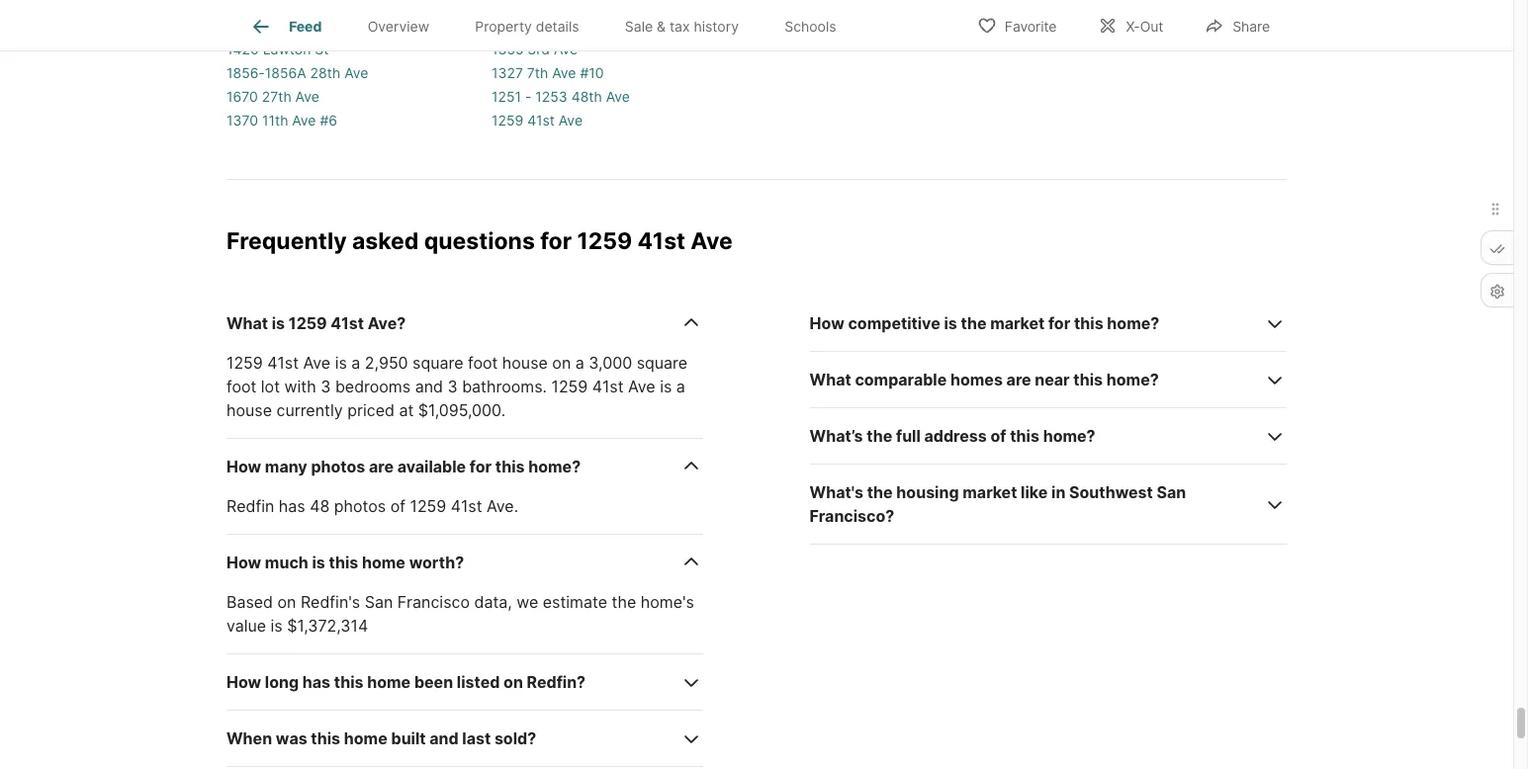 Task type: locate. For each thing, give the bounding box(es) containing it.
what comparable homes are near this home? button
[[810, 352, 1287, 408]]

foot left lot
[[227, 377, 257, 396]]

3 right with
[[321, 377, 331, 396]]

11th
[[262, 112, 288, 129]]

what's
[[810, 483, 864, 502]]

tab list
[[227, 0, 875, 50]]

schools
[[785, 18, 836, 35]]

feed
[[289, 18, 322, 35]]

1574-1576 19th ave
[[492, 17, 620, 34]]

photos up 48
[[311, 457, 365, 477]]

currently
[[276, 400, 343, 420]]

1 horizontal spatial 3
[[448, 377, 458, 396]]

has inside dropdown button
[[303, 672, 330, 692]]

how inside dropdown button
[[227, 672, 261, 692]]

a for 1259 41st ave is a house currently priced at $1,095,000.
[[676, 377, 685, 396]]

1 horizontal spatial of
[[991, 426, 1007, 446]]

1 vertical spatial market
[[963, 483, 1017, 502]]

all
[[757, 17, 773, 34]]

41st inside 1259 41st ave is a 2,950 square foot house on a 3,000 square foot lot with 3 bedrooms and 3 bathrooms.
[[267, 353, 299, 373]]

of right address
[[991, 426, 1007, 446]]

are inside what comparable homes are near this home? dropdown button
[[1007, 370, 1031, 390]]

0 horizontal spatial are
[[369, 457, 394, 477]]

0 horizontal spatial san
[[365, 592, 393, 612]]

on right the listed
[[504, 672, 523, 692]]

3rd
[[528, 41, 550, 57]]

priced
[[347, 400, 395, 420]]

the up francisco?
[[867, 483, 893, 502]]

$1,372,314
[[287, 616, 368, 636]]

1 vertical spatial of
[[390, 496, 406, 516]]

0 vertical spatial what
[[227, 313, 268, 333]]

how up based
[[227, 553, 261, 573]]

1574-
[[492, 17, 529, 34]]

are inside how many photos are available for this home? dropdown button
[[369, 457, 394, 477]]

home left built at the left bottom
[[344, 729, 388, 749]]

the left full
[[867, 426, 893, 446]]

41st inside 1259 41st ave is a house currently priced at $1,095,000.
[[592, 377, 624, 396]]

photos right 48
[[334, 496, 386, 516]]

san right the southwest
[[1157, 483, 1186, 502]]

st
[[315, 41, 329, 57]]

history
[[694, 18, 739, 35]]

0 horizontal spatial on
[[278, 592, 296, 612]]

has left 48
[[279, 496, 305, 516]]

ave?
[[368, 313, 406, 333]]

ave inside 1259 41st ave is a 2,950 square foot house on a 3,000 square foot lot with 3 bedrooms and 3 bathrooms.
[[303, 353, 331, 373]]

is inside 1259 41st ave is a house currently priced at $1,095,000.
[[660, 377, 672, 396]]

market up what comparable homes are near this home? dropdown button
[[990, 313, 1045, 333]]

of inside dropdown button
[[991, 426, 1007, 446]]

what for what is 1259 41st ave?
[[227, 313, 268, 333]]

much
[[265, 553, 308, 573]]

0 vertical spatial for
[[540, 228, 572, 255]]

1856-1856a 28th ave
[[227, 64, 368, 81]]

house inside 1259 41st ave is a 2,950 square foot house on a 3,000 square foot lot with 3 bedrooms and 3 bathrooms.
[[502, 353, 548, 373]]

1 vertical spatial what
[[810, 370, 851, 390]]

how for how much is this home worth?
[[227, 553, 261, 573]]

7th
[[527, 64, 548, 81]]

2 horizontal spatial on
[[552, 353, 571, 373]]

and up $1,095,000.
[[415, 377, 443, 396]]

this down $1,372,314
[[334, 672, 364, 692]]

1327 7th ave #10 link
[[492, 64, 604, 81]]

this inside dropdown button
[[334, 672, 364, 692]]

house inside 1259 41st ave is a house currently priced at $1,095,000.
[[227, 400, 272, 420]]

ave inside 1259 41st ave is a house currently priced at $1,095,000.
[[628, 377, 656, 396]]

redfin
[[227, 496, 274, 516]]

lawton
[[263, 41, 311, 57]]

2 vertical spatial home
[[344, 729, 388, 749]]

feed link
[[249, 15, 322, 39]]

how left long
[[227, 672, 261, 692]]

how much is this home worth? button
[[227, 535, 704, 590]]

0 horizontal spatial house
[[227, 400, 272, 420]]

27th
[[262, 88, 292, 105]]

1 horizontal spatial what
[[810, 370, 851, 390]]

on right based
[[278, 592, 296, 612]]

home inside dropdown button
[[367, 672, 411, 692]]

3 up $1,095,000.
[[448, 377, 458, 396]]

0 horizontal spatial of
[[390, 496, 406, 516]]

2 vertical spatial for
[[470, 457, 492, 477]]

when was this home built and last sold?
[[227, 729, 536, 749]]

was
[[276, 729, 307, 749]]

1 horizontal spatial square
[[637, 353, 688, 373]]

is inside 1259 41st ave is a 2,950 square foot house on a 3,000 square foot lot with 3 bedrooms and 3 bathrooms.
[[335, 353, 347, 373]]

has right long
[[303, 672, 330, 692]]

for up ave.
[[470, 457, 492, 477]]

how for how competitive is the market for this home?
[[810, 313, 845, 333]]

0 horizontal spatial a
[[352, 353, 360, 373]]

square up 1259 41st ave is a house currently priced at $1,095,000.
[[413, 353, 464, 373]]

1327 7th ave #10
[[492, 64, 604, 81]]

sale & tax history tab
[[602, 3, 762, 50]]

square
[[413, 353, 464, 373], [637, 353, 688, 373]]

what up lot
[[227, 313, 268, 333]]

foot
[[468, 353, 498, 373], [227, 377, 257, 396]]

0 vertical spatial market
[[990, 313, 1045, 333]]

are for near
[[1007, 370, 1031, 390]]

for up near
[[1049, 313, 1071, 333]]

the left the home's
[[612, 592, 636, 612]]

home for worth?
[[362, 553, 406, 573]]

41st
[[527, 112, 555, 129], [638, 228, 686, 255], [331, 313, 364, 333], [267, 353, 299, 373], [592, 377, 624, 396], [451, 496, 482, 516]]

0 vertical spatial photos
[[311, 457, 365, 477]]

for right questions at the left of the page
[[540, 228, 572, 255]]

1 vertical spatial home
[[367, 672, 411, 692]]

0 vertical spatial of
[[991, 426, 1007, 446]]

2 vertical spatial on
[[504, 672, 523, 692]]

1 vertical spatial san
[[365, 592, 393, 612]]

how
[[810, 313, 845, 333], [227, 457, 261, 477], [227, 553, 261, 573], [227, 672, 261, 692]]

for
[[540, 228, 572, 255], [1049, 313, 1071, 333], [470, 457, 492, 477]]

0 horizontal spatial square
[[413, 353, 464, 373]]

on left 3,000 at the top of page
[[552, 353, 571, 373]]

home?
[[1107, 313, 1160, 333], [1107, 370, 1159, 390], [1043, 426, 1096, 446], [528, 457, 581, 477]]

what comparable homes are near this home?
[[810, 370, 1159, 390]]

2 horizontal spatial for
[[1049, 313, 1071, 333]]

1259 inside dropdown button
[[289, 313, 327, 333]]

of down how many photos are available for this home?
[[390, 496, 406, 516]]

what is 1259 41st ave? button
[[227, 296, 704, 351]]

are up redfin has 48 photos of 1259 41st ave.
[[369, 457, 394, 477]]

0 vertical spatial home
[[362, 553, 406, 573]]

and inside dropdown button
[[430, 729, 459, 749]]

how up 'redfin'
[[227, 457, 261, 477]]

0 vertical spatial and
[[415, 377, 443, 396]]

1670 27th ave
[[227, 88, 319, 105]]

questions
[[424, 228, 535, 255]]

2 3 from the left
[[448, 377, 458, 396]]

the
[[961, 313, 987, 333], [867, 426, 893, 446], [867, 483, 893, 502], [612, 592, 636, 612]]

is
[[272, 313, 285, 333], [944, 313, 957, 333], [335, 353, 347, 373], [660, 377, 672, 396], [312, 553, 325, 573], [271, 616, 283, 636]]

1 horizontal spatial on
[[504, 672, 523, 692]]

been
[[414, 672, 453, 692]]

foot up bathrooms.
[[468, 353, 498, 373]]

0 vertical spatial foot
[[468, 353, 498, 373]]

0 vertical spatial are
[[1007, 370, 1031, 390]]

of
[[991, 426, 1007, 446], [390, 496, 406, 516]]

overview tab
[[345, 3, 452, 50]]

lot
[[261, 377, 280, 396]]

0 vertical spatial san
[[1157, 483, 1186, 502]]

#6
[[320, 112, 337, 129]]

45th
[[262, 17, 293, 34]]

market inside what's the housing market like in southwest san francisco?
[[963, 483, 1017, 502]]

1 horizontal spatial for
[[540, 228, 572, 255]]

available
[[397, 457, 466, 477]]

and left last
[[430, 729, 459, 749]]

are
[[1007, 370, 1031, 390], [369, 457, 394, 477]]

1 vertical spatial foot
[[227, 377, 257, 396]]

redfin's
[[301, 592, 360, 612]]

what up "what's" on the bottom right of page
[[810, 370, 851, 390]]

1 vertical spatial and
[[430, 729, 459, 749]]

long
[[265, 672, 299, 692]]

on inside dropdown button
[[504, 672, 523, 692]]

home left worth?
[[362, 553, 406, 573]]

this up what comparable homes are near this home? dropdown button
[[1074, 313, 1104, 333]]

1 horizontal spatial are
[[1007, 370, 1031, 390]]

1856-
[[227, 64, 265, 81]]

home's
[[641, 592, 694, 612]]

redfin has 48 photos of 1259 41st ave.
[[227, 496, 518, 516]]

0 horizontal spatial for
[[470, 457, 492, 477]]

1370 11th ave #6
[[227, 112, 337, 129]]

bathrooms.
[[462, 377, 547, 396]]

1 vertical spatial photos
[[334, 496, 386, 516]]

1 horizontal spatial house
[[502, 353, 548, 373]]

1 vertical spatial on
[[278, 592, 296, 612]]

homes
[[951, 370, 1003, 390]]

1 horizontal spatial san
[[1157, 483, 1186, 502]]

square right 3,000 at the top of page
[[637, 353, 688, 373]]

how long has this home been listed on redfin? button
[[227, 655, 704, 711]]

1 vertical spatial for
[[1049, 313, 1071, 333]]

san right redfin's on the bottom
[[365, 592, 393, 612]]

home left been
[[367, 672, 411, 692]]

house up bathrooms.
[[502, 353, 548, 373]]

1251
[[492, 88, 521, 105]]

a inside 1259 41st ave is a house currently priced at $1,095,000.
[[676, 377, 685, 396]]

are for available
[[369, 457, 394, 477]]

1 vertical spatial are
[[369, 457, 394, 477]]

1259
[[492, 112, 524, 129], [577, 228, 632, 255], [289, 313, 327, 333], [227, 353, 263, 373], [551, 377, 588, 396], [410, 496, 446, 516]]

1 vertical spatial has
[[303, 672, 330, 692]]

the inside what's the housing market like in southwest san francisco?
[[867, 483, 893, 502]]

are left near
[[1007, 370, 1031, 390]]

0 vertical spatial on
[[552, 353, 571, 373]]

0 horizontal spatial 3
[[321, 377, 331, 396]]

1574-1576 19th ave link
[[492, 17, 620, 34]]

1 vertical spatial house
[[227, 400, 272, 420]]

1355 3rd ave
[[492, 41, 578, 57]]

how left 'competitive'
[[810, 313, 845, 333]]

94122
[[777, 17, 817, 34]]

41st inside dropdown button
[[331, 313, 364, 333]]

-
[[525, 88, 532, 105]]

0 horizontal spatial what
[[227, 313, 268, 333]]

worth?
[[409, 553, 464, 573]]

0 vertical spatial house
[[502, 353, 548, 373]]

48
[[310, 496, 330, 516]]

market left like
[[963, 483, 1017, 502]]

san
[[1157, 483, 1186, 502], [365, 592, 393, 612]]

1622 45th ave
[[227, 17, 321, 34]]

schools tab
[[762, 3, 859, 50]]

how many photos are available for this home?
[[227, 457, 581, 477]]

house down lot
[[227, 400, 272, 420]]

this up like
[[1010, 426, 1040, 446]]

0 horizontal spatial foot
[[227, 377, 257, 396]]

2 horizontal spatial a
[[676, 377, 685, 396]]

1259 41st ave
[[492, 112, 583, 129]]

1856a
[[265, 64, 306, 81]]



Task type: vqa. For each thing, say whether or not it's contained in the screenshot.
Contact Us button
no



Task type: describe. For each thing, give the bounding box(es) containing it.
what's the full address of this home?
[[810, 426, 1096, 446]]

how competitive is the market for this home? button
[[810, 296, 1287, 352]]

1259 41st ave is a 2,950 square foot house on a 3,000 square foot lot with 3 bedrooms and 3 bathrooms.
[[227, 353, 688, 396]]

1259 inside 1259 41st ave is a 2,950 square foot house on a 3,000 square foot lot with 3 bedrooms and 3 bathrooms.
[[227, 353, 263, 373]]

1370 11th ave #6 link
[[227, 112, 337, 129]]

full
[[896, 426, 921, 446]]

many
[[265, 457, 307, 477]]

1355 3rd ave link
[[492, 41, 578, 57]]

photos inside dropdown button
[[311, 457, 365, 477]]

1327
[[492, 64, 523, 81]]

based on redfin's san francisco data, we estimate the home's value is $1,372,314
[[227, 592, 694, 636]]

built
[[391, 729, 426, 749]]

frequently asked questions for 1259 41st ave
[[227, 228, 733, 255]]

3,000
[[589, 353, 632, 373]]

what for what comparable homes are near this home?
[[810, 370, 851, 390]]

housing
[[897, 483, 959, 502]]

this up redfin's on the bottom
[[329, 553, 358, 573]]

1622
[[227, 17, 258, 34]]

1856-1856a 28th ave link
[[227, 64, 368, 81]]

frequently
[[227, 228, 347, 255]]

like
[[1021, 483, 1048, 502]]

how for how many photos are available for this home?
[[227, 457, 261, 477]]

southwest
[[1069, 483, 1153, 502]]

the inside based on redfin's san francisco data, we estimate the home's value is $1,372,314
[[612, 592, 636, 612]]

property details tab
[[452, 3, 602, 50]]

2,950
[[365, 353, 408, 373]]

of for this
[[991, 426, 1007, 446]]

1 3 from the left
[[321, 377, 331, 396]]

1670 27th ave link
[[227, 88, 319, 105]]

last
[[462, 729, 491, 749]]

this right near
[[1074, 370, 1103, 390]]

share button
[[1188, 4, 1287, 45]]

value
[[227, 616, 266, 636]]

1355
[[492, 41, 524, 57]]

sold?
[[494, 729, 536, 749]]

based
[[227, 592, 273, 612]]

48th
[[571, 88, 602, 105]]

1 square from the left
[[413, 353, 464, 373]]

a for 1259 41st ave is a 2,950 square foot house on a 3,000 square foot lot with 3 bedrooms and 3 bathrooms.
[[352, 353, 360, 373]]

1 horizontal spatial a
[[575, 353, 584, 373]]

this right was
[[311, 729, 340, 749]]

overview
[[368, 18, 429, 35]]

what's the housing market like in southwest san francisco? button
[[810, 465, 1287, 545]]

share
[[1233, 17, 1270, 34]]

on inside 1259 41st ave is a 2,950 square foot house on a 3,000 square foot lot with 3 bedrooms and 3 bathrooms.
[[552, 353, 571, 373]]

2 square from the left
[[637, 353, 688, 373]]

what's
[[810, 426, 863, 446]]

of for 1259
[[390, 496, 406, 516]]

asked
[[352, 228, 419, 255]]

how for how long has this home been listed on redfin?
[[227, 672, 261, 692]]

estimate
[[543, 592, 607, 612]]

on inside based on redfin's san francisco data, we estimate the home's value is $1,372,314
[[278, 592, 296, 612]]

1420 lawton st link
[[227, 41, 329, 57]]

1251 - 1253 48th ave link
[[492, 88, 630, 105]]

all 94122 new listings link
[[757, 17, 905, 34]]

what is 1259 41st ave?
[[227, 313, 406, 333]]

out
[[1140, 17, 1164, 34]]

what's the housing market like in southwest san francisco?
[[810, 483, 1186, 526]]

at
[[399, 400, 414, 420]]

tax
[[670, 18, 690, 35]]

1 horizontal spatial foot
[[468, 353, 498, 373]]

1420
[[227, 41, 259, 57]]

x-out
[[1126, 17, 1164, 34]]

competitive
[[848, 313, 940, 333]]

1576
[[529, 17, 560, 34]]

francisco?
[[810, 506, 895, 526]]

x-
[[1126, 17, 1140, 34]]

with
[[284, 377, 316, 396]]

28th
[[310, 64, 341, 81]]

san inside what's the housing market like in southwest san francisco?
[[1157, 483, 1186, 502]]

comparable
[[855, 370, 947, 390]]

san inside based on redfin's san francisco data, we estimate the home's value is $1,372,314
[[365, 592, 393, 612]]

and inside 1259 41st ave is a 2,950 square foot house on a 3,000 square foot lot with 3 bedrooms and 3 bathrooms.
[[415, 377, 443, 396]]

1370
[[227, 112, 258, 129]]

#10
[[580, 64, 604, 81]]

home for been
[[367, 672, 411, 692]]

what's the full address of this home? button
[[810, 408, 1287, 465]]

sale
[[625, 18, 653, 35]]

how long has this home been listed on redfin?
[[227, 672, 586, 692]]

is inside based on redfin's san francisco data, we estimate the home's value is $1,372,314
[[271, 616, 283, 636]]

details
[[536, 18, 579, 35]]

favorite button
[[960, 4, 1074, 45]]

the up "homes" on the right of the page
[[961, 313, 987, 333]]

how competitive is the market for this home?
[[810, 313, 1160, 333]]

1670
[[227, 88, 258, 105]]

francisco
[[397, 592, 470, 612]]

property
[[475, 18, 532, 35]]

1253
[[535, 88, 568, 105]]

this up ave.
[[495, 457, 525, 477]]

how many photos are available for this home? button
[[227, 439, 704, 494]]

tab list containing feed
[[227, 0, 875, 50]]

favorite
[[1005, 17, 1057, 34]]

$1,095,000.
[[418, 400, 506, 420]]

we
[[517, 592, 538, 612]]

1259 inside 1259 41st ave is a house currently priced at $1,095,000.
[[551, 377, 588, 396]]

ave.
[[487, 496, 518, 516]]

0 vertical spatial has
[[279, 496, 305, 516]]

for for how many photos are available for this home?
[[470, 457, 492, 477]]

listings
[[855, 17, 905, 34]]

1251 - 1253 48th ave
[[492, 88, 630, 105]]

1259 41st ave link
[[492, 112, 583, 129]]

x-out button
[[1082, 4, 1180, 45]]

for for how competitive is the market for this home?
[[1049, 313, 1071, 333]]



